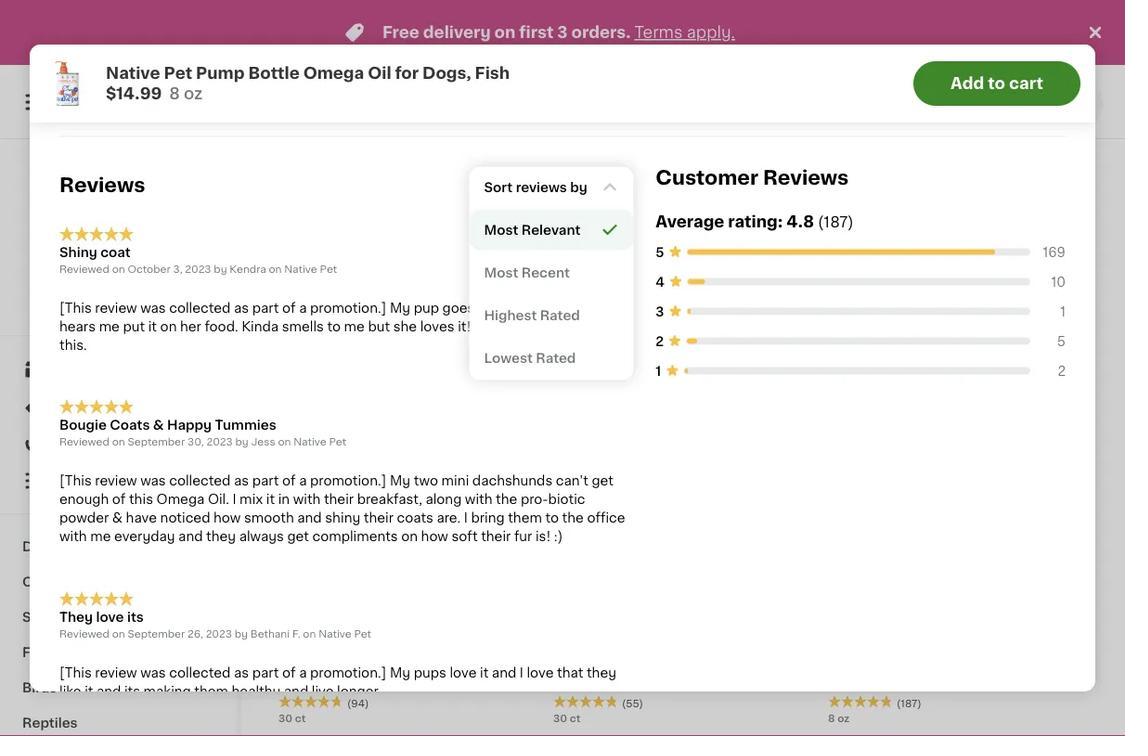 Task type: locate. For each thing, give the bounding box(es) containing it.
powder up (182)
[[341, 288, 390, 301]]

pups
[[414, 667, 447, 680]]

part inside [this review was collected as part of a promotion.] my pups love it and i love that they like it and its making them healthy and live longer .
[[252, 667, 279, 680]]

2 vertical spatial my
[[390, 667, 411, 680]]

review inside [this review was collected as part of a promotion.] my pups love it and i love that they like it and its making them healthy and live longer .
[[95, 667, 137, 680]]

for inside 51 native pet formulated probiotic & prebiotic powder for dogs
[[394, 288, 412, 301]]

0 horizontal spatial add button
[[462, 371, 533, 404]]

1 horizontal spatial omega
[[303, 65, 364, 81]]

0 horizontal spatial (187)
[[819, 214, 854, 229]]

cats
[[22, 576, 54, 589]]

pet inside the native pet bladder cranberry chews for dogs
[[599, 660, 621, 673]]

my inside [this review was collected as part of a promotion.] my two mini dachshunds can't get enough of this omega oil. i mix it in with their breakfast, along with the pro-biotic powder & have noticed how smooth and shiny their coats are. i bring them to the office with me everyday and they always get compliments on how soft their fur is! :)
[[390, 475, 411, 488]]

it inside [this review was collected as part of a promotion.] my two mini dachshunds can't get enough of this omega oil. i mix it in with their breakfast, along with the pro-biotic powder & have noticed how smooth and shiny their coats are. i bring them to the office with me everyday and they always get compliments on how soft their fur is! :)
[[266, 493, 275, 506]]

promotion.] up but
[[310, 302, 387, 315]]

2 review from the top
[[95, 475, 137, 488]]

dogs, for native pet pump bottle omega oil for dogs, fish $14.99 8 oz
[[423, 65, 472, 81]]

1 vertical spatial my
[[390, 475, 411, 488]]

reviewed down shiny
[[59, 264, 109, 274]]

1 product group from the left
[[279, 365, 539, 726]]

oil for native pet pump bottle omega oil for dogs, fish
[[1035, 660, 1053, 673]]

tummies
[[215, 419, 277, 432]]

native up food at top
[[554, 269, 596, 282]]

petco logo image
[[78, 162, 159, 243]]

as for food.
[[234, 302, 249, 315]]

bladder
[[624, 660, 675, 673]]

dogs, for native pet pump bottle omega oil for dogs, fish
[[829, 678, 867, 691]]

for inside native pet chicken calming air-dried chews for dogs
[[327, 678, 345, 691]]

to
[[507, 37, 520, 50], [418, 74, 432, 87], [989, 76, 1006, 92], [133, 309, 144, 319], [327, 320, 341, 333], [562, 320, 576, 333], [546, 512, 559, 525]]

september inside "they love its reviewed on september 26, 2023 by bethani f. on native pet"
[[128, 629, 185, 639]]

100% satisfaction guarantee
[[47, 290, 197, 301]]

prebiotic
[[279, 288, 338, 301]]

[this up like
[[59, 667, 92, 680]]

lowest
[[485, 351, 533, 364]]

$ 19 99
[[832, 244, 878, 264]]

0 vertical spatial fish
[[475, 65, 510, 81]]

love right the pups
[[450, 667, 477, 680]]

(187) inside product group
[[897, 699, 922, 709]]

9.5
[[554, 323, 570, 333]]

this inside [this review was collected as part of a promotion.] my two mini dachshunds can't get enough of this omega oil. i mix it in with their breakfast, along with the pro-biotic powder & have noticed how smooth and shiny their coats are. i bring them to the office with me everyday and they always get compliments on how soft their fur is! :)
[[129, 493, 153, 506]]

0 horizontal spatial them
[[194, 685, 229, 698]]

0 horizontal spatial pump
[[196, 65, 245, 81]]

and up purchases on the right top of the page
[[858, 37, 882, 50]]

oil inside native pet pump bottle omega oil for dogs, fish $14.99 8 oz
[[368, 65, 392, 81]]

if down only
[[327, 55, 336, 68]]

2 horizontal spatial $
[[832, 245, 839, 255]]

my for two
[[390, 475, 411, 488]]

2 horizontal spatial i
[[520, 667, 524, 680]]

i right oil.
[[233, 493, 236, 506]]

add vital care to save link
[[55, 307, 182, 321]]

relevant up 33
[[522, 223, 581, 236]]

rated for highest rated
[[540, 309, 581, 322]]

part up the mix
[[252, 475, 279, 488]]

1 vertical spatial reviewed
[[59, 437, 109, 447]]

product group containing add
[[829, 365, 1089, 726]]

was inside [this review was collected as part of a promotion.] my two mini dachshunds can't get enough of this omega oil. i mix it in with their breakfast, along with the pro-biotic powder & have noticed how smooth and shiny their coats are. i bring them to the office with me everyday and they always get compliments on how soft their fur is! :)
[[140, 475, 166, 488]]

eligible
[[948, 55, 995, 68]]

2 down topper
[[656, 335, 664, 348]]

of inside '[this review was collected as part of a promotion.] my pup goes crazy for this when she hears me put it on her food. kinda smells to me but she loves it! will continue to buy this.'
[[282, 302, 296, 315]]

1 horizontal spatial how
[[421, 531, 449, 544]]

0 vertical spatial as
[[234, 302, 249, 315]]

collected up oil.
[[169, 475, 231, 488]]

oz inside native pet the daily supplement for dogs 7 oz
[[837, 306, 849, 316]]

1 vertical spatial 1
[[656, 364, 662, 378]]

most relevant
[[499, 179, 596, 192], [485, 223, 581, 236]]

1 horizontal spatial them
[[508, 512, 542, 525]]

2 product group from the left
[[554, 365, 814, 726]]

2 promotion.] from the top
[[310, 475, 387, 488]]

me down powder in the bottom left of the page
[[90, 531, 111, 544]]

most relevant up 33
[[499, 179, 596, 192]]

on inside limited time offer region
[[495, 25, 516, 40]]

dried
[[487, 660, 522, 673]]

3 part from the top
[[252, 667, 279, 680]]

30 ct down healthy
[[279, 713, 306, 724]]

1 horizontal spatial the
[[524, 37, 545, 50]]

1 vertical spatial pump
[[899, 660, 937, 673]]

1 [this from the top
[[59, 302, 92, 315]]

[this review was collected as part of a promotion.] my two mini dachshunds can't get enough of this omega oil. i mix it in with their breakfast, along with the pro-biotic powder & have noticed how smooth and shiny their coats are. i bring them to the office with me everyday and they always get compliments on how soft their fur is! :)
[[59, 475, 626, 544]]

2 30 ct from the left
[[554, 713, 581, 724]]

i
[[233, 493, 236, 506], [464, 512, 468, 525], [520, 667, 524, 680]]

0 vertical spatial 3
[[558, 25, 568, 40]]

1 horizontal spatial for
[[1047, 269, 1068, 282]]

in up smooth at bottom left
[[278, 493, 290, 506]]

promotion.] for live
[[310, 667, 387, 680]]

100%
[[47, 290, 76, 301]]

2 [this from the top
[[59, 475, 92, 488]]

pump inside native pet pump bottle omega oil for dogs, fish $14.99 8 oz
[[196, 65, 245, 81]]

1 vertical spatial fish
[[22, 647, 50, 660]]

with up 'bring'
[[465, 493, 493, 506]]

september left 26,
[[128, 629, 185, 639]]

1 vertical spatial (187)
[[897, 699, 922, 709]]

beef
[[624, 269, 655, 282]]

petco up everyday store prices link
[[99, 250, 138, 263]]

collected for making
[[169, 667, 231, 680]]

3 collected from the top
[[169, 667, 231, 680]]

pet inside native pet pump bottle omega oil for dogs, fish $14.99 8 oz
[[164, 65, 192, 81]]

0 horizontal spatial dogs,
[[423, 65, 472, 81]]

love
[[96, 611, 124, 624], [450, 667, 477, 680], [527, 667, 554, 680]]

store up 100% satisfaction guarantee button
[[108, 272, 135, 282]]

2023 inside shiny coat reviewed on october 3, 2023 by kendra on native pet
[[185, 264, 211, 274]]

2 vertical spatial the
[[563, 512, 584, 525]]

part up kinda
[[252, 302, 279, 315]]

1 vertical spatial its
[[124, 685, 140, 698]]

99 for 14
[[314, 636, 328, 646]]

1 horizontal spatial product group
[[554, 365, 814, 726]]

1 vertical spatial was
[[140, 475, 166, 488]]

coats
[[397, 512, 434, 525]]

1 horizontal spatial 30 ct
[[554, 713, 581, 724]]

0 horizontal spatial their
[[324, 493, 354, 506]]

continue
[[501, 320, 559, 333]]

full
[[868, 74, 888, 87]]

care
[[105, 309, 130, 319]]

1 vertical spatial in
[[278, 493, 290, 506]]

to left buy in the right of the page
[[562, 320, 576, 333]]

them right making
[[194, 685, 229, 698]]

& inside native pet beef bone broth dog & cat food powder topper
[[766, 269, 776, 282]]

1 vertical spatial she
[[394, 320, 417, 333]]

1 powder from the left
[[341, 288, 390, 301]]

most
[[816, 55, 850, 68], [499, 179, 534, 192], [485, 223, 519, 236], [485, 266, 519, 279]]

dogs, up 8 oz
[[829, 678, 867, 691]]

go
[[484, 37, 504, 50]]

[this up enough
[[59, 475, 92, 488]]

rated down 9.5
[[536, 351, 576, 364]]

first
[[520, 25, 554, 40]]

0 horizontal spatial for
[[677, 74, 698, 87]]

1 reviewed from the top
[[59, 264, 109, 274]]

my left pup
[[390, 302, 411, 315]]

99 inside $ 33 99
[[592, 245, 606, 255]]

1 vertical spatial review
[[95, 475, 137, 488]]

0 horizontal spatial or
[[127, 74, 140, 87]]

& inside bougie coats & happy tummies reviewed on september 30, 2023 by jess on native pet
[[153, 419, 164, 432]]

1 vertical spatial as
[[234, 475, 249, 488]]

1 if from the left
[[121, 55, 129, 68]]

0 vertical spatial get
[[592, 475, 614, 488]]

or down through
[[196, 55, 209, 68]]

as up healthy
[[234, 667, 249, 680]]

collected inside [this review was collected as part of a promotion.] my pups love it and i love that they like it and its making them healthy and live longer .
[[169, 667, 231, 680]]

everyday
[[55, 272, 105, 282]]

1 vertical spatial most relevant button
[[470, 209, 634, 250]]

lists link
[[11, 463, 226, 500]]

fish link
[[11, 635, 226, 671]]

returned
[[367, 37, 423, 50]]

review down 100% satisfaction guarantee at the left top of the page
[[95, 302, 137, 315]]

collected inside [this review was collected as part of a promotion.] my two mini dachshunds can't get enough of this omega oil. i mix it in with their breakfast, along with the pro-biotic powder & have noticed how smooth and shiny their coats are. i bring them to the office with me everyday and they always get compliments on how soft their fur is! :)
[[169, 475, 231, 488]]

1 30 ct from the left
[[279, 713, 306, 724]]

collected for it
[[169, 475, 231, 488]]

promotion.] inside [this review was collected as part of a promotion.] my two mini dachshunds can't get enough of this omega oil. i mix it in with their breakfast, along with the pro-biotic powder & have noticed how smooth and shiny their coats are. i bring them to the office with me everyday and they always get compliments on how soft their fur is! :)
[[310, 475, 387, 488]]

1
[[1061, 305, 1067, 318], [656, 364, 662, 378]]

3 as from the top
[[234, 667, 249, 680]]

1 vertical spatial your
[[657, 55, 686, 68]]

3 right first
[[558, 25, 568, 40]]

3 my from the top
[[390, 667, 411, 680]]

customer
[[656, 168, 759, 188]]

the down biotic
[[563, 512, 584, 525]]

& inside [this review was collected as part of a promotion.] my two mini dachshunds can't get enough of this omega oil. i mix it in with their breakfast, along with the pro-biotic powder & have noticed how smooth and shiny their coats are. i bring them to the office with me everyday and they always get compliments on how soft their fur is! :)
[[112, 512, 123, 525]]

2 vertical spatial fish
[[870, 678, 897, 691]]

september
[[128, 437, 185, 447], [128, 629, 185, 639]]

1 horizontal spatial powder
[[590, 288, 640, 301]]

terms
[[635, 25, 683, 40]]

0 horizontal spatial she
[[394, 320, 417, 333]]

to up the :)
[[546, 512, 559, 525]]

omega inside native pet pump bottle omega oil for dogs, fish $14.99 8 oz
[[303, 65, 364, 81]]

$ inside $ 14 99
[[282, 636, 289, 646]]

collected for her
[[169, 302, 231, 315]]

99 inside $ 14 99
[[314, 636, 328, 646]]

mini
[[442, 475, 469, 488]]

omega inside native pet pump bottle omega oil for dogs, fish
[[984, 660, 1032, 673]]

2 vertical spatial [this
[[59, 667, 92, 680]]

its down cats link
[[127, 611, 144, 624]]

2 vertical spatial store
[[108, 272, 135, 282]]

3 [this from the top
[[59, 667, 92, 680]]

2 my from the top
[[390, 475, 411, 488]]

vital
[[79, 309, 102, 319]]

sort reviews by button
[[470, 167, 634, 207]]

1 vertical spatial oil
[[1035, 660, 1053, 673]]

0 vertical spatial (187)
[[819, 214, 854, 229]]

3 promotion.] from the top
[[310, 667, 387, 680]]

native right jess
[[294, 437, 327, 447]]

2 was from the top
[[140, 475, 166, 488]]

powder inside 51 native pet formulated probiotic & prebiotic powder for dogs
[[341, 288, 390, 301]]

ct
[[295, 713, 306, 724], [570, 713, 581, 724]]

2 ct from the left
[[570, 713, 581, 724]]

your up eligible
[[939, 37, 969, 50]]

pet inside "they love its reviewed on september 26, 2023 by bethani f. on native pet"
[[354, 629, 372, 639]]

oil.
[[208, 493, 229, 506]]

& right coats
[[153, 419, 164, 432]]

3 product group from the left
[[829, 365, 1089, 726]]

2 reviewed from the top
[[59, 437, 109, 447]]

3 was from the top
[[140, 667, 166, 680]]

collected up making
[[169, 667, 231, 680]]

broth
[[696, 269, 732, 282]]

or down store.
[[458, 55, 471, 68]]

review inside [this review was collected as part of a promotion.] my two mini dachshunds can't get enough of this omega oil. i mix it in with their breakfast, along with the pro-biotic powder & have noticed how smooth and shiny their coats are. i bring them to the office with me everyday and they always get compliments on how soft their fur is! :)
[[95, 475, 137, 488]]

most recent
[[485, 266, 570, 279]]

for inside '[this review was collected as part of a promotion.] my pup goes crazy for this when she hears me put it on her food. kinda smells to me but she loves it! will continue to buy this.'
[[517, 302, 535, 315]]

promotion.] inside '[this review was collected as part of a promotion.] my pup goes crazy for this when she hears me put it on her food. kinda smells to me but she loves it! will continue to buy this.'
[[310, 302, 387, 315]]

native down 14
[[279, 660, 321, 673]]

if down purchased
[[121, 55, 129, 68]]

1 my from the top
[[390, 302, 411, 315]]

to left cart
[[989, 76, 1006, 92]]

2 vertical spatial reviewed
[[59, 629, 109, 639]]

them
[[508, 512, 542, 525], [194, 685, 229, 698]]

fish for native pet pump bottle omega oil for dogs, fish
[[870, 678, 897, 691]]

the up the will in the top left of the page
[[524, 37, 545, 50]]

0 vertical spatial review
[[95, 302, 137, 315]]

0 horizontal spatial 2
[[656, 335, 664, 348]]

ct down that
[[570, 713, 581, 724]]

its up reptiles link
[[124, 685, 140, 698]]

a inside [this review was collected as part of a promotion.] my two mini dachshunds can't get enough of this omega oil. i mix it in with their breakfast, along with the pro-biotic powder & have noticed how smooth and shiny their coats are. i bring them to the office with me everyday and they always get compliments on how soft their fur is! :)
[[299, 475, 307, 488]]

1 vertical spatial i
[[464, 512, 468, 525]]

barcode,
[[59, 55, 117, 68]]

like
[[59, 685, 81, 698]]

0 horizontal spatial store
[[108, 272, 135, 282]]

return
[[945, 74, 984, 87]]

part for with
[[252, 475, 279, 488]]

3 reviewed from the top
[[59, 629, 109, 639]]

promotion.] up shiny
[[310, 475, 387, 488]]

1 horizontal spatial if
[[327, 55, 336, 68]]

$ for 19
[[832, 245, 839, 255]]

1 horizontal spatial they
[[587, 667, 617, 680]]

99 right 14
[[314, 636, 328, 646]]

3 down topper
[[656, 305, 665, 318]]

fish inside native pet pump bottle omega oil for dogs, fish $14.99 8 oz
[[475, 65, 510, 81]]

relevant
[[537, 179, 596, 192], [522, 223, 581, 236]]

rated up 9.5
[[540, 309, 581, 322]]

2 vertical spatial petco
[[99, 250, 138, 263]]

hears
[[59, 320, 96, 333]]

2 as from the top
[[234, 475, 249, 488]]

1 review from the top
[[95, 302, 137, 315]]

1 vertical spatial september
[[128, 629, 185, 639]]

1 vertical spatial 3
[[656, 305, 665, 318]]

powder
[[59, 512, 109, 525]]

of inside [this review was collected as part of a promotion.] my pups love it and i love that they like it and its making them healthy and live longer .
[[282, 667, 296, 680]]

$ up recent
[[557, 245, 564, 255]]

love left that
[[527, 667, 554, 680]]

me
[[99, 320, 120, 333], [344, 320, 365, 333], [90, 531, 111, 544]]

this up 9.5
[[539, 302, 563, 315]]

(187) down native pet pump bottle omega oil for dogs, fish
[[897, 699, 922, 709]]

0 vertical spatial 5
[[656, 246, 665, 259]]

30 down healthy
[[279, 713, 293, 724]]

not.
[[339, 55, 365, 68]]

3 review from the top
[[95, 667, 137, 680]]

shiny
[[325, 512, 361, 525]]

and inside items purchased through instacart can only be returned in-store. go to the customer service desk at any petco retail store and present your transaction barcode, if available, or instacart receipt, if not. your barcode or receipt will be accessible in your order history page. most purchases are eligible for exchange or refund within 30 days. petco may ask you to show a government-issued photo id. for more details, see petco's full in-store return policy for details:
[[858, 37, 882, 50]]

as up kinda
[[234, 302, 249, 315]]

1 horizontal spatial i
[[464, 512, 468, 525]]

78741
[[944, 95, 984, 109]]

their down breakfast,
[[364, 512, 394, 525]]

1 part from the top
[[252, 302, 279, 315]]

2 if from the left
[[327, 55, 336, 68]]

longer
[[337, 685, 379, 698]]

1 promotion.] from the top
[[310, 302, 387, 315]]

2 vertical spatial promotion.]
[[310, 667, 387, 680]]

0 vertical spatial in
[[642, 55, 654, 68]]

my left the pups
[[390, 667, 411, 680]]

a for pup
[[299, 302, 307, 315]]

average
[[656, 214, 725, 229]]

its inside [this review was collected as part of a promotion.] my pups love it and i love that they like it and its making them healthy and live longer .
[[124, 685, 140, 698]]

your
[[368, 55, 397, 68]]

customer reviews
[[656, 168, 849, 188]]

1 vertical spatial this
[[129, 493, 153, 506]]

1 horizontal spatial add button
[[1011, 371, 1083, 404]]

1 vertical spatial rated
[[536, 351, 576, 364]]

it up smooth at bottom left
[[266, 493, 275, 506]]

part inside [this review was collected as part of a promotion.] my two mini dachshunds can't get enough of this omega oil. i mix it in with their breakfast, along with the pro-biotic powder & have noticed how smooth and shiny their coats are. i bring them to the office with me everyday and they always get compliments on how soft their fur is! :)
[[252, 475, 279, 488]]

1 horizontal spatial this
[[539, 302, 563, 315]]

99 right 19 at the right top of page
[[863, 245, 878, 255]]

$ inside $ 19 99
[[832, 245, 839, 255]]

as up the mix
[[234, 475, 249, 488]]

0 horizontal spatial your
[[657, 55, 686, 68]]

how
[[214, 512, 241, 525], [421, 531, 449, 544]]

2023 right 26,
[[206, 629, 232, 639]]

bottle for native pet pump bottle omega oil for dogs, fish
[[941, 660, 980, 673]]

on
[[495, 25, 516, 40], [112, 264, 125, 274], [269, 264, 282, 274], [160, 320, 177, 333], [112, 437, 125, 447], [278, 437, 291, 447], [402, 531, 418, 544], [112, 629, 125, 639], [303, 629, 316, 639]]

history
[[728, 55, 773, 68]]

1 horizontal spatial 99
[[592, 245, 606, 255]]

promotion.] for breakfast,
[[310, 475, 387, 488]]

most down sort
[[485, 223, 519, 236]]

& left have
[[112, 512, 123, 525]]

1 vertical spatial get
[[287, 531, 309, 544]]

30 down that
[[554, 713, 568, 724]]

my
[[390, 302, 411, 315], [390, 475, 411, 488], [390, 667, 411, 680]]

a
[[473, 74, 480, 87], [299, 302, 307, 315], [299, 475, 307, 488], [299, 667, 307, 680]]

lowest rated
[[485, 351, 576, 364]]

reviewed down pets
[[59, 629, 109, 639]]

bottle for native pet pump bottle omega oil for dogs, fish $14.99 8 oz
[[248, 65, 300, 81]]

dogs, inside native pet pump bottle omega oil for dogs, fish
[[829, 678, 867, 691]]

1 down topper
[[656, 364, 662, 378]]

show
[[435, 74, 469, 87]]

it
[[148, 320, 157, 333], [82, 438, 91, 451], [266, 493, 275, 506], [480, 667, 489, 680], [85, 685, 93, 698]]

was down guarantee
[[140, 302, 166, 315]]

store right retail
[[821, 37, 855, 50]]

review for omega
[[95, 475, 137, 488]]

& left cat
[[766, 269, 776, 282]]

1 horizontal spatial your
[[939, 37, 969, 50]]

dogs inside the native pet bladder cranberry chews for dogs
[[554, 678, 588, 691]]

30 inside items purchased through instacart can only be returned in-store. go to the customer service desk at any petco retail store and present your transaction barcode, if available, or instacart receipt, if not. your barcode or receipt will be accessible in your order history page. most purchases are eligible for exchange or refund within 30 days. petco may ask you to show a government-issued photo id. for more details, see petco's full in-store return policy for details:
[[232, 74, 249, 87]]

your
[[939, 37, 969, 50], [657, 55, 686, 68]]

a inside '[this review was collected as part of a promotion.] my pup goes crazy for this when she hears me put it on her food. kinda smells to me but she loves it! will continue to buy this.'
[[299, 302, 307, 315]]

9.5 oz
[[554, 323, 585, 333]]

be up not.
[[347, 37, 364, 50]]

pump for native pet pump bottle omega oil for dogs, fish $14.99 8 oz
[[196, 65, 245, 81]]

1 ct from the left
[[295, 713, 306, 724]]

by left "bethani"
[[235, 629, 248, 639]]

my for pup
[[390, 302, 411, 315]]

0 horizontal spatial omega
[[157, 493, 205, 506]]

0 vertical spatial how
[[214, 512, 241, 525]]

my up breakfast,
[[390, 475, 411, 488]]

as inside [this review was collected as part of a promotion.] my two mini dachshunds can't get enough of this omega oil. i mix it in with their breakfast, along with the pro-biotic powder & have noticed how smooth and shiny their coats are. i bring them to the office with me everyday and they always get compliments on how soft their fur is! :)
[[234, 475, 249, 488]]

0 vertical spatial its
[[127, 611, 144, 624]]

dogs, inside native pet pump bottle omega oil for dogs, fish $14.99 8 oz
[[423, 65, 472, 81]]

1 horizontal spatial 3
[[656, 305, 665, 318]]

of for tummies
[[282, 475, 296, 488]]

2 part from the top
[[252, 475, 279, 488]]

they love its reviewed on september 26, 2023 by bethani f. on native pet
[[59, 611, 372, 639]]

2 september from the top
[[128, 629, 185, 639]]

0 horizontal spatial chews
[[279, 678, 323, 691]]

promotion.] inside [this review was collected as part of a promotion.] my pups love it and i love that they like it and its making them healthy and live longer .
[[310, 667, 387, 680]]

shiny
[[59, 246, 97, 259]]

native pet the daily supplement for dogs 7 oz
[[829, 269, 1068, 316]]

99 inside $ 19 99
[[863, 245, 878, 255]]

0 horizontal spatial 99
[[314, 636, 328, 646]]

5 up 'bone'
[[656, 246, 665, 259]]

99 for 19
[[863, 245, 878, 255]]

0 vertical spatial oil
[[368, 65, 392, 81]]

everyday store prices link
[[55, 269, 181, 284]]

formulated
[[349, 269, 424, 282]]

supplement
[[964, 269, 1043, 282]]

chews down 14
[[279, 678, 323, 691]]

0 horizontal spatial love
[[96, 611, 124, 624]]

30 ct down that
[[554, 713, 581, 724]]

0 vertical spatial this
[[539, 302, 563, 315]]

1 was from the top
[[140, 302, 166, 315]]

reviews
[[516, 181, 567, 194]]

1 vertical spatial store
[[908, 74, 942, 87]]

oz for 8 oz
[[838, 713, 850, 724]]

2023 right 30,
[[207, 437, 233, 447]]

2023
[[185, 264, 211, 274], [207, 437, 233, 447], [206, 629, 232, 639]]

2 powder from the left
[[590, 288, 640, 301]]

product group
[[279, 365, 539, 726], [554, 365, 814, 726], [829, 365, 1089, 726]]

terms apply. link
[[635, 25, 736, 40]]

reviewed down bougie
[[59, 437, 109, 447]]

part inside '[this review was collected as part of a promotion.] my pup goes crazy for this when she hears me put it on her food. kinda smells to me but she loves it! will continue to buy this.'
[[252, 302, 279, 315]]

mix
[[240, 493, 263, 506]]

put
[[123, 320, 145, 333]]

dogs inside native pet chicken calming air-dried chews for dogs
[[348, 678, 383, 691]]

for inside native pet pump bottle omega oil for dogs, fish
[[1056, 660, 1075, 673]]

1 vertical spatial chews
[[279, 678, 323, 691]]

pet inside native pet the daily supplement for dogs 7 oz
[[874, 269, 896, 282]]

was inside '[this review was collected as part of a promotion.] my pup goes crazy for this when she hears me put it on her food. kinda smells to me but she loves it! will continue to buy this.'
[[140, 302, 166, 315]]

and down noticed
[[178, 531, 203, 544]]

review up reptiles link
[[95, 667, 137, 680]]

was inside [this review was collected as part of a promotion.] my pups love it and i love that they like it and its making them healthy and live longer .
[[140, 667, 166, 680]]

for inside native pet the daily supplement for dogs 7 oz
[[1047, 269, 1068, 282]]

was for like
[[140, 667, 166, 680]]

16.4 oz
[[279, 323, 315, 333]]

buy
[[579, 320, 604, 333]]

review for me
[[95, 302, 137, 315]]

this
[[539, 302, 563, 315], [129, 493, 153, 506]]

1 as from the top
[[234, 302, 249, 315]]

for down 169
[[1047, 269, 1068, 282]]

0 vertical spatial store
[[821, 37, 855, 50]]

rated for lowest rated
[[536, 351, 576, 364]]

bottle inside native pet pump bottle omega oil for dogs, fish $14.99 8 oz
[[248, 65, 300, 81]]

in-
[[427, 37, 444, 50], [891, 74, 908, 87]]

reviewed inside "they love its reviewed on september 26, 2023 by bethani f. on native pet"
[[59, 629, 109, 639]]

1 add button from the left
[[462, 371, 533, 404]]

$ up 7
[[832, 245, 839, 255]]

she right when
[[605, 302, 628, 315]]

1 september from the top
[[128, 437, 185, 447]]

their down 'bring'
[[481, 531, 511, 544]]

pump inside native pet pump bottle omega oil for dogs, fish
[[899, 660, 937, 673]]

&
[[490, 269, 500, 282], [766, 269, 776, 282], [153, 419, 164, 432], [112, 512, 123, 525]]

0 vertical spatial [this
[[59, 302, 92, 315]]

1 collected from the top
[[169, 302, 231, 315]]

26,
[[188, 629, 203, 639]]

with up smooth at bottom left
[[293, 493, 321, 506]]

its inside "they love its reviewed on september 26, 2023 by bethani f. on native pet"
[[127, 611, 144, 624]]

30 up the stores
[[232, 74, 249, 87]]

0 horizontal spatial $
[[282, 636, 289, 646]]

0 vertical spatial pump
[[196, 65, 245, 81]]

review up enough
[[95, 475, 137, 488]]

2 horizontal spatial fish
[[870, 678, 897, 691]]

2 collected from the top
[[169, 475, 231, 488]]

1 vertical spatial bottle
[[941, 660, 980, 673]]

0 vertical spatial reviewed
[[59, 264, 109, 274]]

None search field
[[266, 76, 683, 128]]

by down tummies
[[235, 437, 249, 447]]

as inside [this review was collected as part of a promotion.] my pups love it and i love that they like it and its making them healthy and live longer .
[[234, 667, 249, 680]]

kinda
[[242, 320, 279, 333]]

be
[[347, 37, 364, 50], [548, 55, 565, 68]]

0 horizontal spatial this
[[129, 493, 153, 506]]

as inside '[this review was collected as part of a promotion.] my pup goes crazy for this when she hears me put it on her food. kinda smells to me but she loves it! will continue to buy this.'
[[234, 302, 249, 315]]

if
[[121, 55, 129, 68], [327, 55, 336, 68]]

2 vertical spatial as
[[234, 667, 249, 680]]

most inside most recent 'button'
[[485, 266, 519, 279]]

my for pups
[[390, 667, 411, 680]]

she right but
[[394, 320, 417, 333]]

a for two
[[299, 475, 307, 488]]

1 horizontal spatial pump
[[899, 660, 937, 673]]

0 vertical spatial my
[[390, 302, 411, 315]]

by right reviews at the top of page
[[571, 181, 588, 194]]

native inside 51 native pet formulated probiotic & prebiotic powder for dogs
[[279, 269, 321, 282]]

native up $14.99
[[106, 65, 160, 81]]



Task type: describe. For each thing, give the bounding box(es) containing it.
0 vertical spatial i
[[233, 493, 236, 506]]

1 horizontal spatial get
[[592, 475, 614, 488]]

to down barcode
[[418, 74, 432, 87]]

8 inside native pet pump bottle omega oil for dogs, fish $14.99 8 oz
[[169, 86, 180, 102]]

it down bougie
[[82, 438, 91, 451]]

to right go
[[507, 37, 520, 50]]

food.
[[205, 320, 238, 333]]

(94)
[[347, 699, 369, 709]]

0 vertical spatial 2
[[656, 335, 664, 348]]

customer
[[549, 37, 611, 50]]

pet inside native pet beef bone broth dog & cat food powder topper
[[599, 269, 621, 282]]

and left shiny
[[298, 512, 322, 525]]

review for like
[[95, 667, 137, 680]]

1 horizontal spatial 8
[[829, 713, 836, 724]]

[this for [this review was collected as part of a promotion.] my pup goes crazy for this when she hears me put it on her food. kinda smells to me but she loves it! will continue to buy this.
[[59, 302, 92, 315]]

food
[[554, 288, 587, 301]]

store.
[[444, 37, 481, 50]]

and left the live
[[284, 685, 309, 698]]

1 horizontal spatial store
[[821, 37, 855, 50]]

1 horizontal spatial petco
[[291, 74, 330, 87]]

0 vertical spatial most relevant
[[499, 179, 596, 192]]

most recent button
[[470, 252, 634, 293]]

them inside [this review was collected as part of a promotion.] my pups love it and i love that they like it and its making them healthy and live longer .
[[194, 685, 229, 698]]

2 horizontal spatial with
[[465, 493, 493, 506]]

along
[[426, 493, 462, 506]]

as for in
[[234, 475, 249, 488]]

99 for 33
[[592, 245, 606, 255]]

highest
[[485, 309, 537, 322]]

1 vertical spatial how
[[421, 531, 449, 544]]

will
[[524, 55, 545, 68]]

native inside the native pet bladder cranberry chews for dogs
[[554, 660, 596, 673]]

dogs inside 51 native pet formulated probiotic & prebiotic powder for dogs
[[415, 288, 450, 301]]

fish for native pet pump bottle omega oil for dogs, fish $14.99 8 oz
[[475, 65, 510, 81]]

recent
[[522, 266, 570, 279]]

photo
[[615, 74, 653, 87]]

0 vertical spatial petco
[[743, 37, 782, 50]]

limited time offer region
[[0, 0, 1085, 65]]

product group containing 14
[[279, 365, 539, 726]]

receipt,
[[274, 55, 324, 68]]

1 vertical spatial relevant
[[522, 223, 581, 236]]

goes
[[443, 302, 475, 315]]

all stores
[[195, 98, 244, 108]]

51
[[289, 244, 311, 264]]

$ 14 99
[[282, 635, 328, 654]]

september inside bougie coats & happy tummies reviewed on september 30, 2023 by jess on native pet
[[128, 437, 185, 447]]

2 horizontal spatial store
[[908, 74, 942, 87]]

id.
[[657, 74, 674, 87]]

chews inside the native pet bladder cranberry chews for dogs
[[747, 660, 792, 673]]

part for kinda
[[252, 302, 279, 315]]

happy
[[167, 419, 212, 432]]

birds link
[[11, 671, 226, 706]]

0 vertical spatial your
[[939, 37, 969, 50]]

to inside [this review was collected as part of a promotion.] my two mini dachshunds can't get enough of this omega oil. i mix it in with their breakfast, along with the pro-biotic powder & have noticed how smooth and shiny their coats are. i bring them to the office with me everyday and they always get compliments on how soft their fur is! :)
[[546, 512, 559, 525]]

0 horizontal spatial in-
[[427, 37, 444, 50]]

7
[[829, 306, 835, 316]]

f.
[[293, 629, 301, 639]]

promotion.] for to
[[310, 302, 387, 315]]

1 horizontal spatial 30
[[279, 713, 293, 724]]

0 horizontal spatial the
[[496, 493, 518, 506]]

by inside bougie coats & happy tummies reviewed on september 30, 2023 by jess on native pet
[[235, 437, 249, 447]]

1 horizontal spatial with
[[293, 493, 321, 506]]

powder inside native pet beef bone broth dog & cat food powder topper
[[590, 288, 640, 301]]

2 horizontal spatial love
[[527, 667, 554, 680]]

any
[[716, 37, 740, 50]]

add inside button
[[951, 76, 985, 92]]

buy it again link
[[11, 425, 226, 463]]

me inside [this review was collected as part of a promotion.] my two mini dachshunds can't get enough of this omega oil. i mix it in with their breakfast, along with the pro-biotic powder & have noticed how smooth and shiny their coats are. i bring them to the office with me everyday and they always get compliments on how soft their fur is! :)
[[90, 531, 111, 544]]

this.
[[59, 339, 87, 352]]

2 horizontal spatial the
[[563, 512, 584, 525]]

and right air- at the bottom of page
[[492, 667, 517, 680]]

them inside [this review was collected as part of a promotion.] my two mini dachshunds can't get enough of this omega oil. i mix it in with their breakfast, along with the pro-biotic powder & have noticed how smooth and shiny their coats are. i bring them to the office with me everyday and they always get compliments on how soft their fur is! :)
[[508, 512, 542, 525]]

33
[[564, 244, 590, 264]]

1 vertical spatial most relevant
[[485, 223, 581, 236]]

for inside the native pet bladder cranberry chews for dogs
[[795, 660, 813, 673]]

2 add button from the left
[[1011, 371, 1083, 404]]

by inside "they love its reviewed on september 26, 2023 by bethani f. on native pet"
[[235, 629, 248, 639]]

omega for native pet pump bottle omega oil for dogs, fish
[[984, 660, 1032, 673]]

1 horizontal spatial or
[[196, 55, 209, 68]]

1 horizontal spatial she
[[605, 302, 628, 315]]

0 horizontal spatial 5
[[656, 246, 665, 259]]

bougie coats & happy tummies reviewed on september 30, 2023 by jess on native pet
[[59, 419, 347, 447]]

[this for [this review was collected as part of a promotion.] my two mini dachshunds can't get enough of this omega oil. i mix it in with their breakfast, along with the pro-biotic powder & have noticed how smooth and shiny their coats are. i bring them to the office with me everyday and they always get compliments on how soft their fur is! :)
[[59, 475, 92, 488]]

they
[[59, 611, 93, 624]]

compliments
[[313, 531, 398, 544]]

satisfaction
[[78, 290, 141, 301]]

love inside "they love its reviewed on september 26, 2023 by bethani f. on native pet"
[[96, 611, 124, 624]]

instacart logo image
[[63, 91, 175, 113]]

the inside items purchased through instacart can only be returned in-store. go to the customer service desk at any petco retail store and present your transaction barcode, if available, or instacart receipt, if not. your barcode or receipt will be accessible in your order history page. most purchases are eligible for exchange or refund within 30 days. petco may ask you to show a government-issued photo id. for more details, see petco's full in-store return policy for details:
[[524, 37, 545, 50]]

exchange
[[59, 74, 123, 87]]

lowest rated button
[[470, 338, 634, 378]]

me down (182)
[[344, 320, 365, 333]]

by inside shiny coat reviewed on october 3, 2023 by kendra on native pet
[[214, 264, 227, 274]]

to inside button
[[989, 76, 1006, 92]]

0 horizontal spatial get
[[287, 531, 309, 544]]

biotic
[[549, 493, 586, 506]]

smells
[[282, 320, 324, 333]]

https://www.petco.com/content/petco/petcostore/en_us/pet-services/help/help-easy-returns.html link
[[110, 92, 783, 105]]

2 horizontal spatial or
[[458, 55, 471, 68]]

probiotic
[[427, 269, 486, 282]]

pump for native pet pump bottle omega oil for dogs, fish
[[899, 660, 937, 673]]

pet inside native pet chicken calming air-dried chews for dogs
[[324, 660, 346, 673]]

0 button
[[1028, 80, 1104, 124]]

transaction
[[972, 37, 1046, 50]]

highest rated button
[[470, 295, 634, 336]]

most up most recent
[[499, 179, 534, 192]]

by inside button
[[571, 181, 588, 194]]

4.8
[[787, 214, 815, 229]]

1 vertical spatial 5
[[1058, 335, 1067, 348]]

details,
[[739, 74, 786, 87]]

they inside [this review was collected as part of a promotion.] my two mini dachshunds can't get enough of this omega oil. i mix it in with their breakfast, along with the pro-biotic powder & have noticed how smooth and shiny their coats are. i bring them to the office with me everyday and they always get compliments on how soft their fur is! :)
[[206, 531, 236, 544]]

0 horizontal spatial 1
[[656, 364, 662, 378]]

pet inside 51 native pet formulated probiotic & prebiotic powder for dogs
[[324, 269, 346, 282]]

pup
[[414, 302, 439, 315]]

services/help/help-
[[531, 92, 663, 105]]

native inside shiny coat reviewed on october 3, 2023 by kendra on native pet
[[285, 264, 317, 274]]

(187) inside the average rating: 4.8 (187)
[[819, 214, 854, 229]]

2 horizontal spatial their
[[481, 531, 511, 544]]

for inside items purchased through instacart can only be returned in-store. go to the customer service desk at any petco retail store and present your transaction barcode, if available, or instacart receipt, if not. your barcode or receipt will be accessible in your order history page. most purchases are eligible for exchange or refund within 30 days. petco may ask you to show a government-issued photo id. for more details, see petco's full in-store return policy for details:
[[677, 74, 698, 87]]

cats link
[[11, 565, 226, 600]]

on inside [this review was collected as part of a promotion.] my two mini dachshunds can't get enough of this omega oil. i mix it in with their breakfast, along with the pro-biotic powder & have noticed how smooth and shiny their coats are. i bring them to the office with me everyday and they always get compliments on how soft their fur is! :)
[[402, 531, 418, 544]]

native inside native pet pump bottle omega oil for dogs, fish $14.99 8 oz
[[106, 65, 160, 81]]

cat
[[780, 269, 803, 282]]

0 horizontal spatial with
[[59, 531, 87, 544]]

dogs inside native pet the daily supplement for dogs 7 oz
[[829, 288, 863, 301]]

and up reptiles link
[[97, 685, 121, 698]]

petco link
[[78, 162, 159, 266]]

calming
[[406, 660, 460, 673]]

enough
[[59, 493, 109, 506]]

native inside native pet beef bone broth dog & cat food powder topper
[[554, 269, 596, 282]]

they inside [this review was collected as part of a promotion.] my pups love it and i love that they like it and its making them healthy and live longer .
[[587, 667, 617, 680]]

product group containing native pet bladder cranberry chews for dogs
[[554, 365, 814, 726]]

are
[[925, 55, 945, 68]]

19
[[839, 244, 862, 264]]

2 horizontal spatial 30
[[554, 713, 568, 724]]

rating:
[[729, 214, 783, 229]]

1 vertical spatial in-
[[891, 74, 908, 87]]

10
[[1052, 275, 1067, 288]]

oz for 16.4 oz
[[302, 323, 315, 333]]

$ 33 99
[[557, 244, 606, 264]]

dogs link
[[11, 530, 226, 565]]

0 vertical spatial 1
[[1061, 305, 1067, 318]]

on inside '[this review was collected as part of a promotion.] my pup goes crazy for this when she hears me put it on her food. kinda smells to me but she loves it! will continue to buy this.'
[[160, 320, 177, 333]]

stores
[[211, 98, 244, 108]]

reviewed inside bougie coats & happy tummies reviewed on september 30, 2023 by jess on native pet
[[59, 437, 109, 447]]

$ for 14
[[282, 636, 289, 646]]

it right like
[[85, 685, 93, 698]]

[this for [this review was collected as part of a promotion.] my pups love it and i love that they like it and its making them healthy and live longer .
[[59, 667, 92, 680]]

i inside [this review was collected as part of a promotion.] my pups love it and i love that they like it and its making them healthy and live longer .
[[520, 667, 524, 680]]

oz for 9.5 oz
[[573, 323, 585, 333]]

purchased
[[100, 37, 169, 50]]

all stores link
[[63, 76, 245, 128]]

crazy
[[478, 302, 514, 315]]

can
[[289, 37, 313, 50]]

for inside native pet pump bottle omega oil for dogs, fish $14.99 8 oz
[[395, 65, 419, 81]]

a for pups
[[299, 667, 307, 680]]

pet inside native pet pump bottle omega oil for dogs, fish
[[874, 660, 896, 673]]

3,
[[173, 264, 183, 274]]

service
[[615, 37, 662, 50]]

1 vertical spatial be
[[548, 55, 565, 68]]

the
[[899, 269, 924, 282]]

oil for native pet pump bottle omega oil for dogs, fish $14.99 8 oz
[[368, 65, 392, 81]]

chews inside native pet chicken calming air-dried chews for dogs
[[279, 678, 323, 691]]

days.
[[253, 74, 288, 87]]

receipt
[[474, 55, 521, 68]]

native inside native pet pump bottle omega oil for dogs, fish
[[829, 660, 871, 673]]

this inside '[this review was collected as part of a promotion.] my pup goes crazy for this when she hears me put it on her food. kinda smells to me but she loves it! will continue to buy this.'
[[539, 302, 563, 315]]

0 vertical spatial most relevant button
[[473, 170, 630, 200]]

of for october
[[282, 302, 296, 315]]

1 vertical spatial instacart
[[213, 55, 271, 68]]

ask
[[365, 74, 387, 87]]

can't
[[556, 475, 589, 488]]

1 horizontal spatial reviews
[[764, 168, 849, 188]]

3 inside limited time offer region
[[558, 25, 568, 40]]

omega inside [this review was collected as part of a promotion.] my two mini dachshunds can't get enough of this omega oil. i mix it in with their breakfast, along with the pro-biotic powder & have noticed how smooth and shiny their coats are. i bring them to the office with me everyday and they always get compliments on how soft their fur is! :)
[[157, 493, 205, 506]]

october
[[128, 264, 171, 274]]

0 horizontal spatial reviews
[[59, 175, 145, 195]]

was for omega
[[140, 475, 166, 488]]

$ for 33
[[557, 245, 564, 255]]

native inside bougie coats & happy tummies reviewed on september 30, 2023 by jess on native pet
[[294, 437, 327, 447]]

in inside [this review was collected as part of a promotion.] my two mini dachshunds can't get enough of this omega oil. i mix it in with their breakfast, along with the pro-biotic powder & have noticed how smooth and shiny their coats are. i bring them to the office with me everyday and they always get compliments on how soft their fur is! :)
[[278, 493, 290, 506]]

native pet pump bottle omega oil for dogs, fish $14.99 8 oz
[[106, 65, 510, 102]]

have
[[126, 512, 157, 525]]

sort reviews by
[[485, 181, 588, 194]]

1 vertical spatial 2
[[1059, 364, 1067, 378]]

chicken
[[349, 660, 403, 673]]

0 vertical spatial instacart
[[227, 37, 285, 50]]

a inside items purchased through instacart can only be returned in-store. go to the customer service desk at any petco retail store and present your transaction barcode, if available, or instacart receipt, if not. your barcode or receipt will be accessible in your order history page. most purchases are eligible for exchange or refund within 30 days. petco may ask you to show a government-issued photo id. for more details, see petco's full in-store return policy for details:
[[473, 74, 480, 87]]

birds
[[22, 682, 57, 695]]

pet inside shiny coat reviewed on october 3, 2023 by kendra on native pet
[[320, 264, 337, 274]]

within
[[189, 74, 228, 87]]

pet inside bougie coats & happy tummies reviewed on september 30, 2023 by jess on native pet
[[329, 437, 347, 447]]

of for on
[[282, 667, 296, 680]]

in inside items purchased through instacart can only be returned in-store. go to the customer service desk at any petco retail store and present your transaction barcode, if available, or instacart receipt, if not. your barcode or receipt will be accessible in your order history page. most purchases are eligible for exchange or refund within 30 days. petco may ask you to show a government-issued photo id. for more details, see petco's full in-store return policy for details:
[[642, 55, 654, 68]]

& inside 51 native pet formulated probiotic & prebiotic powder for dogs
[[490, 269, 500, 282]]

part for healthy
[[252, 667, 279, 680]]

lists
[[52, 475, 84, 488]]

it right calming on the left bottom of page
[[480, 667, 489, 680]]

add vital care to save
[[55, 309, 170, 319]]

to right 'smells'
[[327, 320, 341, 333]]

to up put
[[133, 309, 144, 319]]

of right enough
[[112, 493, 126, 506]]

2023 inside bougie coats & happy tummies reviewed on september 30, 2023 by jess on native pet
[[207, 437, 233, 447]]

0 vertical spatial be
[[347, 37, 364, 50]]

oz inside native pet pump bottle omega oil for dogs, fish $14.99 8 oz
[[184, 86, 203, 102]]

add to cart
[[951, 76, 1044, 92]]

retail
[[785, 37, 818, 50]]

$14.99
[[106, 86, 162, 102]]

1 horizontal spatial their
[[364, 512, 394, 525]]

details:
[[59, 92, 107, 105]]

0 vertical spatial their
[[324, 493, 354, 506]]

0 vertical spatial relevant
[[537, 179, 596, 192]]

omega for native pet pump bottle omega oil for dogs, fish $14.99 8 oz
[[303, 65, 364, 81]]

native inside "they love its reviewed on september 26, 2023 by bethani f. on native pet"
[[319, 629, 352, 639]]

me down add vital care to save
[[99, 320, 120, 333]]

1 horizontal spatial love
[[450, 667, 477, 680]]

(157)
[[622, 308, 647, 318]]

coat
[[100, 246, 131, 259]]

cranberry
[[678, 660, 744, 673]]

as for them
[[234, 667, 249, 680]]

native inside native pet the daily supplement for dogs 7 oz
[[829, 269, 871, 282]]

0 horizontal spatial petco
[[99, 250, 138, 263]]

reviewed inside shiny coat reviewed on october 3, 2023 by kendra on native pet
[[59, 264, 109, 274]]

51 native pet formulated probiotic & prebiotic powder for dogs
[[279, 244, 500, 301]]

[this review was collected as part of a promotion.] my pups love it and i love that they like it and its making them healthy and live longer .
[[59, 667, 617, 698]]

guarantee
[[143, 290, 197, 301]]

was for me
[[140, 302, 166, 315]]

most inside items purchased through instacart can only be returned in-store. go to the customer service desk at any petco retail store and present your transaction barcode, if available, or instacart receipt, if not. your barcode or receipt will be accessible in your order history page. most purchases are eligible for exchange or refund within 30 days. petco may ask you to show a government-issued photo id. for more details, see petco's full in-store return policy for details:
[[816, 55, 850, 68]]

2023 inside "they love its reviewed on september 26, 2023 by bethani f. on native pet"
[[206, 629, 232, 639]]

native inside native pet chicken calming air-dried chews for dogs
[[279, 660, 321, 673]]

it inside '[this review was collected as part of a promotion.] my pup goes crazy for this when she hears me put it on her food. kinda smells to me but she loves it! will continue to buy this.'
[[148, 320, 157, 333]]

order
[[690, 55, 725, 68]]



Task type: vqa. For each thing, say whether or not it's contained in the screenshot.
rightmost how
yes



